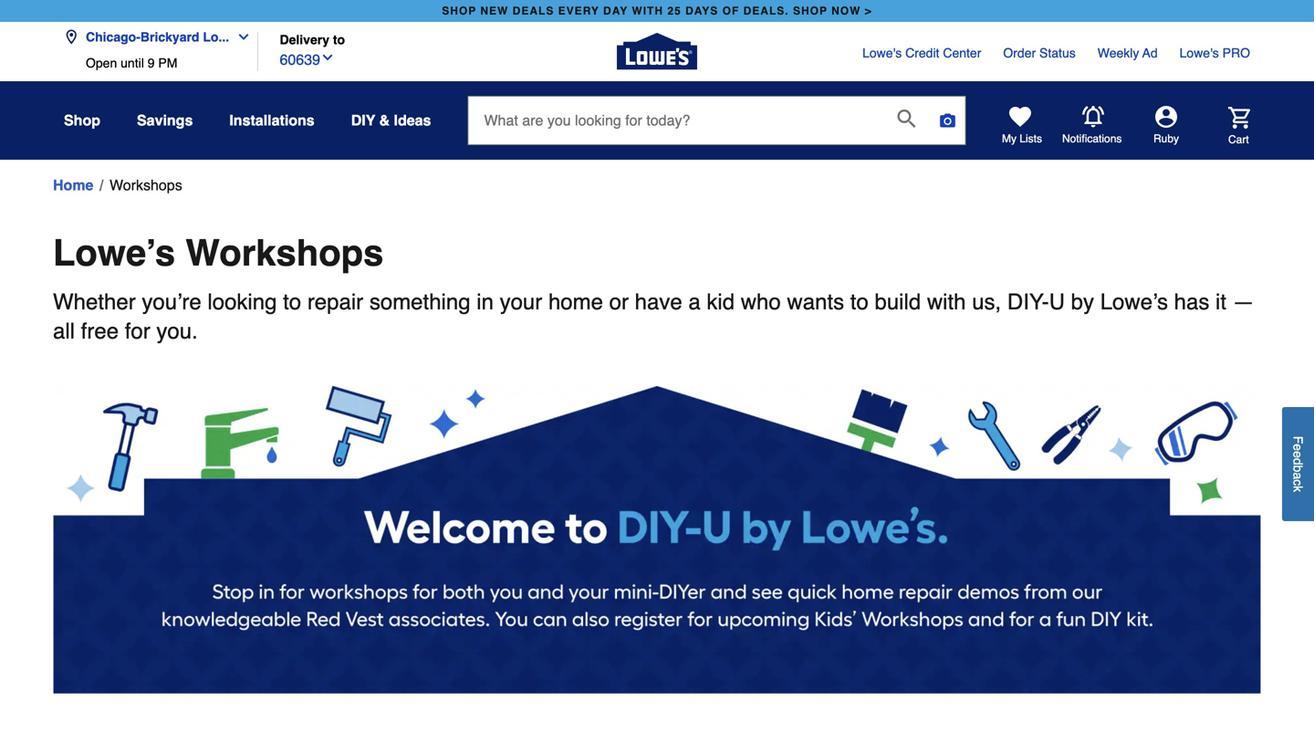 Task type: vqa. For each thing, say whether or not it's contained in the screenshot.
Reclining within the 82" Sleeper Sofa Bed Reversible Sectional Couch 82-in Modern Black Polyester/Blend Reclining Sofa
no



Task type: describe. For each thing, give the bounding box(es) containing it.
order
[[1004, 46, 1036, 60]]

center
[[943, 46, 982, 60]]

all
[[53, 319, 75, 344]]

1 shop from the left
[[442, 5, 477, 17]]

whether
[[53, 289, 136, 315]]

cart button
[[1203, 107, 1251, 147]]

by
[[1072, 289, 1095, 315]]

savings button
[[137, 104, 193, 137]]

shop new deals every day with 25 days of deals. shop now > link
[[438, 0, 876, 22]]

1 horizontal spatial to
[[333, 32, 345, 47]]

chicago-
[[86, 30, 141, 44]]

my
[[1002, 132, 1017, 145]]

ruby
[[1154, 132, 1180, 145]]

lowe's for lowe's pro
[[1180, 46, 1220, 60]]

open
[[86, 56, 117, 70]]

it
[[1216, 289, 1227, 315]]

days
[[686, 5, 719, 17]]

every
[[558, 5, 600, 17]]

1 horizontal spatial workshops
[[186, 232, 384, 274]]

ideas
[[394, 112, 431, 129]]

lowe's home improvement logo image
[[617, 11, 698, 92]]

shop new deals every day with 25 days of deals. shop now >
[[442, 5, 873, 17]]

status
[[1040, 46, 1076, 60]]

installations
[[229, 112, 315, 129]]

us,
[[973, 289, 1002, 315]]

my lists link
[[1002, 106, 1043, 146]]

lowe's home improvement lists image
[[1010, 106, 1032, 128]]

lowe's pro
[[1180, 46, 1251, 60]]

who
[[741, 289, 781, 315]]

&
[[379, 112, 390, 129]]

home link
[[53, 174, 94, 196]]

location image
[[64, 30, 79, 44]]

25
[[668, 5, 682, 17]]

cart
[[1229, 133, 1250, 146]]

a inside button
[[1291, 472, 1306, 479]]

credit
[[906, 46, 940, 60]]

diy & ideas button
[[351, 104, 431, 137]]

repair
[[308, 289, 364, 315]]

pm
[[158, 56, 177, 70]]

open until 9 pm
[[86, 56, 177, 70]]

b
[[1291, 465, 1306, 472]]

lowe's inside "whether you're looking to repair something in your home or have a kid who wants to build with us, diy-u by lowe's has it — all free for you."
[[1101, 289, 1169, 315]]

delivery
[[280, 32, 330, 47]]

kid
[[707, 289, 735, 315]]

diy & ideas
[[351, 112, 431, 129]]

search image
[[898, 110, 916, 128]]

ad
[[1143, 46, 1158, 60]]

has
[[1175, 289, 1210, 315]]

f
[[1291, 436, 1306, 444]]

2 shop from the left
[[793, 5, 828, 17]]

workshops button
[[110, 174, 182, 196]]

lists
[[1020, 132, 1043, 145]]

order status
[[1004, 46, 1076, 60]]

something
[[370, 289, 471, 315]]

lowe's credit center link
[[863, 44, 982, 62]]

chevron down image inside chicago-brickyard lo... button
[[229, 30, 251, 44]]

f e e d b a c k
[[1291, 436, 1306, 492]]

new
[[481, 5, 509, 17]]

with
[[927, 289, 966, 315]]

ruby button
[[1123, 106, 1211, 146]]

chevron down image inside 60639 button
[[320, 50, 335, 65]]

savings
[[137, 112, 193, 129]]

u
[[1050, 289, 1065, 315]]

deals.
[[744, 5, 789, 17]]

you.
[[156, 319, 198, 344]]

brickyard
[[140, 30, 199, 44]]

lowe's pro link
[[1180, 44, 1251, 62]]

0 vertical spatial workshops
[[110, 177, 182, 194]]

stop in for workshops for you and your mini-d i yer and quick home repair demos from our associates. image
[[53, 386, 1262, 694]]

diy-
[[1008, 289, 1050, 315]]



Task type: locate. For each thing, give the bounding box(es) containing it.
now
[[832, 5, 861, 17]]

for
[[125, 319, 150, 344]]

0 vertical spatial chevron down image
[[229, 30, 251, 44]]

lowe's right by
[[1101, 289, 1169, 315]]

in
[[477, 289, 494, 315]]

e
[[1291, 444, 1306, 451], [1291, 451, 1306, 458]]

or
[[610, 289, 629, 315]]

chicago-brickyard lo...
[[86, 30, 229, 44]]

1 vertical spatial workshops
[[186, 232, 384, 274]]

1 horizontal spatial chevron down image
[[320, 50, 335, 65]]

1 e from the top
[[1291, 444, 1306, 451]]

a left kid
[[689, 289, 701, 315]]

order status link
[[1004, 44, 1076, 62]]

my lists
[[1002, 132, 1043, 145]]

have
[[635, 289, 683, 315]]

a up k on the bottom of page
[[1291, 472, 1306, 479]]

1 vertical spatial a
[[1291, 472, 1306, 479]]

e up the "b"
[[1291, 451, 1306, 458]]

deals
[[513, 5, 554, 17]]

0 horizontal spatial chevron down image
[[229, 30, 251, 44]]

0 horizontal spatial to
[[283, 289, 301, 315]]

camera image
[[939, 111, 957, 130]]

lowe's left pro
[[1180, 46, 1220, 60]]

shop button
[[64, 104, 100, 137]]

>
[[865, 5, 873, 17]]

a
[[689, 289, 701, 315], [1291, 472, 1306, 479]]

lowe's up whether on the left of the page
[[53, 232, 175, 274]]

to left repair on the top
[[283, 289, 301, 315]]

looking
[[208, 289, 277, 315]]

0 horizontal spatial lowe's
[[53, 232, 175, 274]]

lo...
[[203, 30, 229, 44]]

0 horizontal spatial shop
[[442, 5, 477, 17]]

60639 button
[[280, 47, 335, 71]]

0 vertical spatial lowe's
[[53, 232, 175, 274]]

—
[[1233, 289, 1255, 315]]

day
[[604, 5, 628, 17]]

shop
[[64, 112, 100, 129]]

1 horizontal spatial a
[[1291, 472, 1306, 479]]

1 lowe's from the left
[[863, 46, 902, 60]]

to right delivery
[[333, 32, 345, 47]]

c
[[1291, 479, 1306, 486]]

wants
[[787, 289, 845, 315]]

shop left now
[[793, 5, 828, 17]]

to
[[333, 32, 345, 47], [283, 289, 301, 315], [851, 289, 869, 315]]

of
[[723, 5, 740, 17]]

lowe's credit center
[[863, 46, 982, 60]]

1 vertical spatial lowe's
[[1101, 289, 1169, 315]]

free
[[81, 319, 119, 344]]

until
[[121, 56, 144, 70]]

home
[[53, 177, 94, 194]]

diy
[[351, 112, 375, 129]]

2 lowe's from the left
[[1180, 46, 1220, 60]]

Search Query text field
[[469, 97, 883, 144]]

9
[[148, 56, 155, 70]]

lowe's left credit
[[863, 46, 902, 60]]

lowe's home improvement cart image
[[1229, 107, 1251, 129]]

lowe's workshops
[[53, 232, 384, 274]]

1 vertical spatial chevron down image
[[320, 50, 335, 65]]

1 horizontal spatial lowe's
[[1101, 289, 1169, 315]]

2 e from the top
[[1291, 451, 1306, 458]]

chevron down image
[[229, 30, 251, 44], [320, 50, 335, 65]]

to left build at the top right of page
[[851, 289, 869, 315]]

0 horizontal spatial lowe's
[[863, 46, 902, 60]]

delivery to
[[280, 32, 345, 47]]

None search field
[[468, 96, 966, 162]]

0 vertical spatial a
[[689, 289, 701, 315]]

d
[[1291, 458, 1306, 465]]

with
[[632, 5, 664, 17]]

notifications
[[1063, 132, 1122, 145]]

shop left the new
[[442, 5, 477, 17]]

1 horizontal spatial shop
[[793, 5, 828, 17]]

lowe's for lowe's credit center
[[863, 46, 902, 60]]

workshops
[[110, 177, 182, 194], [186, 232, 384, 274]]

weekly ad
[[1098, 46, 1158, 60]]

0 horizontal spatial a
[[689, 289, 701, 315]]

f e e d b a c k button
[[1283, 407, 1315, 521]]

60639
[[280, 51, 320, 68]]

weekly ad link
[[1098, 44, 1158, 62]]

whether you're looking to repair something in your home or have a kid who wants to build with us, diy-u by lowe's has it — all free for you.
[[53, 289, 1255, 344]]

lowe's home improvement notification center image
[[1083, 106, 1105, 128]]

pro
[[1223, 46, 1251, 60]]

you're
[[142, 289, 202, 315]]

chevron down image left delivery
[[229, 30, 251, 44]]

k
[[1291, 486, 1306, 492]]

2 horizontal spatial to
[[851, 289, 869, 315]]

your
[[500, 289, 543, 315]]

weekly
[[1098, 46, 1140, 60]]

lowe's
[[53, 232, 175, 274], [1101, 289, 1169, 315]]

chicago-brickyard lo... button
[[64, 19, 259, 56]]

1 horizontal spatial lowe's
[[1180, 46, 1220, 60]]

a inside "whether you're looking to repair something in your home or have a kid who wants to build with us, diy-u by lowe's has it — all free for you."
[[689, 289, 701, 315]]

0 horizontal spatial workshops
[[110, 177, 182, 194]]

installations button
[[229, 104, 315, 137]]

shop
[[442, 5, 477, 17], [793, 5, 828, 17]]

workshops down savings button
[[110, 177, 182, 194]]

build
[[875, 289, 921, 315]]

chevron down image down delivery to
[[320, 50, 335, 65]]

workshops up looking
[[186, 232, 384, 274]]

e up the d
[[1291, 444, 1306, 451]]

lowe's
[[863, 46, 902, 60], [1180, 46, 1220, 60]]

home
[[549, 289, 603, 315]]



